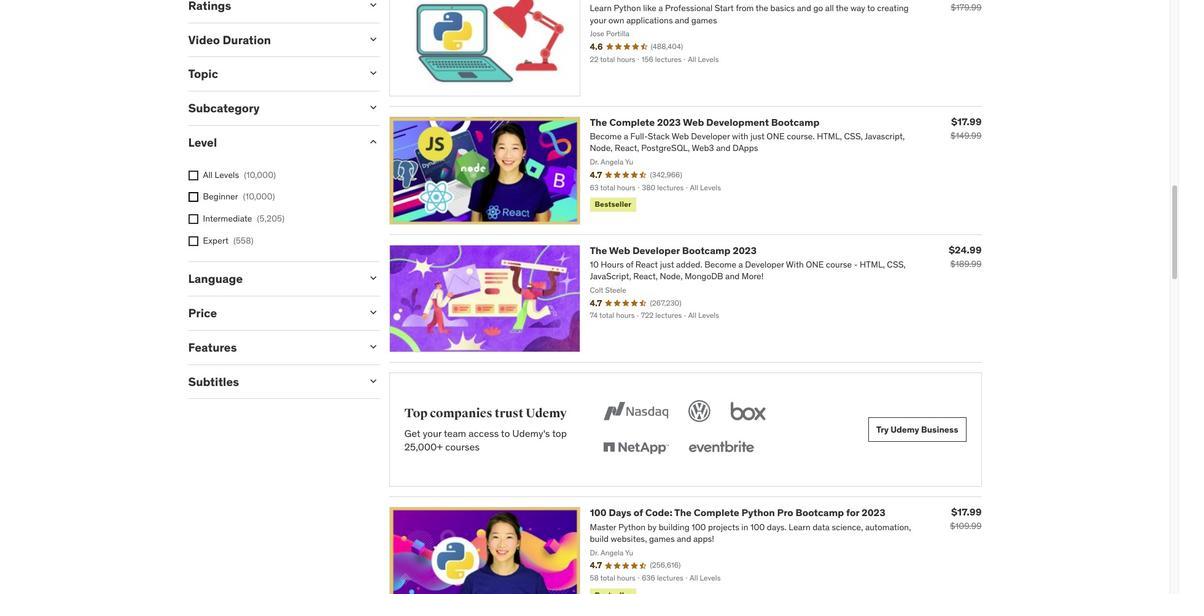 Task type: describe. For each thing, give the bounding box(es) containing it.
features
[[188, 340, 237, 355]]

small image for video duration
[[367, 33, 379, 45]]

level
[[188, 135, 217, 150]]

price button
[[188, 306, 357, 321]]

of
[[634, 507, 643, 519]]

access
[[469, 427, 499, 440]]

$149.99
[[951, 130, 982, 141]]

top companies trust udemy get your team access to udemy's top 25,000+ courses
[[404, 406, 567, 453]]

$17.99 for the complete 2023 web development bootcamp
[[952, 115, 982, 128]]

beginner (10,000)
[[203, 191, 275, 202]]

25,000+
[[404, 441, 443, 453]]

100
[[590, 507, 607, 519]]

volkswagen image
[[686, 398, 713, 425]]

levels
[[215, 169, 239, 181]]

xsmall image for beginner
[[188, 193, 198, 202]]

1 horizontal spatial complete
[[694, 507, 740, 519]]

top
[[552, 427, 567, 440]]

2 vertical spatial 2023
[[862, 507, 886, 519]]

the for the complete 2023 web development bootcamp
[[590, 116, 607, 128]]

netapp image
[[601, 435, 672, 462]]

team
[[444, 427, 466, 440]]

get
[[404, 427, 421, 440]]

your
[[423, 427, 442, 440]]

eventbrite image
[[686, 435, 757, 462]]

1 small image from the top
[[367, 0, 379, 11]]

the complete 2023 web development bootcamp
[[590, 116, 820, 128]]

all
[[203, 169, 213, 181]]

0 vertical spatial 2023
[[657, 116, 681, 128]]

companies
[[430, 406, 493, 421]]

$17.99 $149.99
[[951, 115, 982, 141]]

$179.99
[[951, 2, 982, 13]]

2 vertical spatial bootcamp
[[796, 507, 844, 519]]

features button
[[188, 340, 357, 355]]

xsmall image for intermediate
[[188, 214, 198, 224]]

expert (558)
[[203, 235, 253, 246]]

small image for subtitles
[[367, 375, 379, 387]]

$189.99
[[951, 258, 982, 269]]

0 vertical spatial web
[[683, 116, 704, 128]]

nasdaq image
[[601, 398, 672, 425]]

xsmall image for all
[[188, 171, 198, 181]]

language button
[[188, 272, 357, 286]]

0 vertical spatial complete
[[609, 116, 655, 128]]

python
[[742, 507, 775, 519]]

try udemy business
[[877, 424, 959, 435]]

all levels (10,000)
[[203, 169, 276, 181]]

developer
[[633, 244, 680, 256]]

subtitles
[[188, 374, 239, 389]]

intermediate (5,205)
[[203, 213, 285, 224]]

1 horizontal spatial 2023
[[733, 244, 757, 256]]

try
[[877, 424, 889, 435]]

100 days of code: the complete python pro bootcamp for 2023 link
[[590, 507, 886, 519]]

0 vertical spatial (10,000)
[[244, 169, 276, 181]]



Task type: locate. For each thing, give the bounding box(es) containing it.
small image
[[367, 33, 379, 45], [367, 102, 379, 114], [367, 136, 379, 148], [367, 272, 379, 285], [367, 307, 379, 319], [367, 341, 379, 353]]

4 small image from the top
[[367, 272, 379, 285]]

xsmall image left all
[[188, 171, 198, 181]]

courses
[[445, 441, 480, 453]]

the web developer bootcamp 2023 link
[[590, 244, 757, 256]]

subcategory
[[188, 101, 260, 116]]

2 vertical spatial small image
[[367, 375, 379, 387]]

1 vertical spatial (10,000)
[[243, 191, 275, 202]]

small image for language
[[367, 272, 379, 285]]

3 small image from the top
[[367, 375, 379, 387]]

xsmall image left beginner
[[188, 193, 198, 202]]

udemy
[[526, 406, 567, 421], [891, 424, 919, 435]]

1 vertical spatial complete
[[694, 507, 740, 519]]

top
[[404, 406, 428, 421]]

2 small image from the top
[[367, 67, 379, 80]]

subtitles button
[[188, 374, 357, 389]]

0 horizontal spatial 2023
[[657, 116, 681, 128]]

1 vertical spatial the
[[590, 244, 607, 256]]

$17.99 up '$109.99'
[[952, 506, 982, 519]]

3 small image from the top
[[367, 136, 379, 148]]

pro
[[777, 507, 794, 519]]

small image for subcategory
[[367, 102, 379, 114]]

web left developer
[[609, 244, 630, 256]]

web
[[683, 116, 704, 128], [609, 244, 630, 256]]

4 xsmall image from the top
[[188, 236, 198, 246]]

udemy inside "try udemy business" link
[[891, 424, 919, 435]]

xsmall image left the intermediate
[[188, 214, 198, 224]]

bootcamp
[[771, 116, 820, 128], [682, 244, 731, 256], [796, 507, 844, 519]]

complete
[[609, 116, 655, 128], [694, 507, 740, 519]]

1 vertical spatial $17.99
[[952, 506, 982, 519]]

1 $17.99 from the top
[[952, 115, 982, 128]]

(10,000)
[[244, 169, 276, 181], [243, 191, 275, 202]]

0 horizontal spatial web
[[609, 244, 630, 256]]

$17.99 up $149.99
[[952, 115, 982, 128]]

xsmall image for expert
[[188, 236, 198, 246]]

2 small image from the top
[[367, 102, 379, 114]]

bootcamp right development
[[771, 116, 820, 128]]

web left development
[[683, 116, 704, 128]]

to
[[501, 427, 510, 440]]

code:
[[645, 507, 673, 519]]

small image for features
[[367, 341, 379, 353]]

duration
[[223, 32, 271, 47]]

(10,000) up (5,205)
[[243, 191, 275, 202]]

expert
[[203, 235, 228, 246]]

days
[[609, 507, 632, 519]]

0 vertical spatial udemy
[[526, 406, 567, 421]]

1 small image from the top
[[367, 33, 379, 45]]

0 vertical spatial $17.99
[[952, 115, 982, 128]]

$17.99
[[952, 115, 982, 128], [952, 506, 982, 519]]

video
[[188, 32, 220, 47]]

bootcamp right developer
[[682, 244, 731, 256]]

0 horizontal spatial udemy
[[526, 406, 567, 421]]

small image for price
[[367, 307, 379, 319]]

$17.99 inside $17.99 $149.99
[[952, 115, 982, 128]]

1 vertical spatial web
[[609, 244, 630, 256]]

(5,205)
[[257, 213, 285, 224]]

udemy up top
[[526, 406, 567, 421]]

topic button
[[188, 67, 357, 81]]

box image
[[728, 398, 769, 425]]

3 xsmall image from the top
[[188, 214, 198, 224]]

1 vertical spatial small image
[[367, 67, 379, 80]]

2023
[[657, 116, 681, 128], [733, 244, 757, 256], [862, 507, 886, 519]]

language
[[188, 272, 243, 286]]

2 $17.99 from the top
[[952, 506, 982, 519]]

price
[[188, 306, 217, 321]]

for
[[846, 507, 860, 519]]

the for the web developer bootcamp 2023
[[590, 244, 607, 256]]

small image for topic
[[367, 67, 379, 80]]

business
[[921, 424, 959, 435]]

try udemy business link
[[869, 418, 967, 442]]

2 vertical spatial the
[[675, 507, 692, 519]]

small image
[[367, 0, 379, 11], [367, 67, 379, 80], [367, 375, 379, 387]]

topic
[[188, 67, 218, 81]]

6 small image from the top
[[367, 341, 379, 353]]

udemy's
[[512, 427, 550, 440]]

0 vertical spatial bootcamp
[[771, 116, 820, 128]]

level button
[[188, 135, 357, 150]]

$17.99 $109.99
[[950, 506, 982, 532]]

$17.99 for 100 days of code: the complete python pro bootcamp for 2023
[[952, 506, 982, 519]]

5 small image from the top
[[367, 307, 379, 319]]

$109.99
[[950, 521, 982, 532]]

0 vertical spatial small image
[[367, 0, 379, 11]]

$24.99 $189.99
[[949, 244, 982, 269]]

1 vertical spatial bootcamp
[[682, 244, 731, 256]]

100 days of code: the complete python pro bootcamp for 2023
[[590, 507, 886, 519]]

0 horizontal spatial complete
[[609, 116, 655, 128]]

2 horizontal spatial 2023
[[862, 507, 886, 519]]

the complete 2023 web development bootcamp link
[[590, 116, 820, 128]]

1 vertical spatial 2023
[[733, 244, 757, 256]]

2 xsmall image from the top
[[188, 193, 198, 202]]

the
[[590, 116, 607, 128], [590, 244, 607, 256], [675, 507, 692, 519]]

video duration button
[[188, 32, 357, 47]]

beginner
[[203, 191, 238, 202]]

development
[[706, 116, 769, 128]]

1 vertical spatial udemy
[[891, 424, 919, 435]]

video duration
[[188, 32, 271, 47]]

$24.99
[[949, 244, 982, 256]]

intermediate
[[203, 213, 252, 224]]

udemy right try
[[891, 424, 919, 435]]

bootcamp left for
[[796, 507, 844, 519]]

(10,000) up beginner (10,000)
[[244, 169, 276, 181]]

1 horizontal spatial udemy
[[891, 424, 919, 435]]

(558)
[[233, 235, 253, 246]]

0 vertical spatial the
[[590, 116, 607, 128]]

subcategory button
[[188, 101, 357, 116]]

$17.99 inside "$17.99 $109.99"
[[952, 506, 982, 519]]

udemy inside top companies trust udemy get your team access to udemy's top 25,000+ courses
[[526, 406, 567, 421]]

xsmall image left expert
[[188, 236, 198, 246]]

1 xsmall image from the top
[[188, 171, 198, 181]]

1 horizontal spatial web
[[683, 116, 704, 128]]

xsmall image
[[188, 171, 198, 181], [188, 193, 198, 202], [188, 214, 198, 224], [188, 236, 198, 246]]

trust
[[495, 406, 524, 421]]

small image for level
[[367, 136, 379, 148]]

the web developer bootcamp 2023
[[590, 244, 757, 256]]



Task type: vqa. For each thing, say whether or not it's contained in the screenshot.


